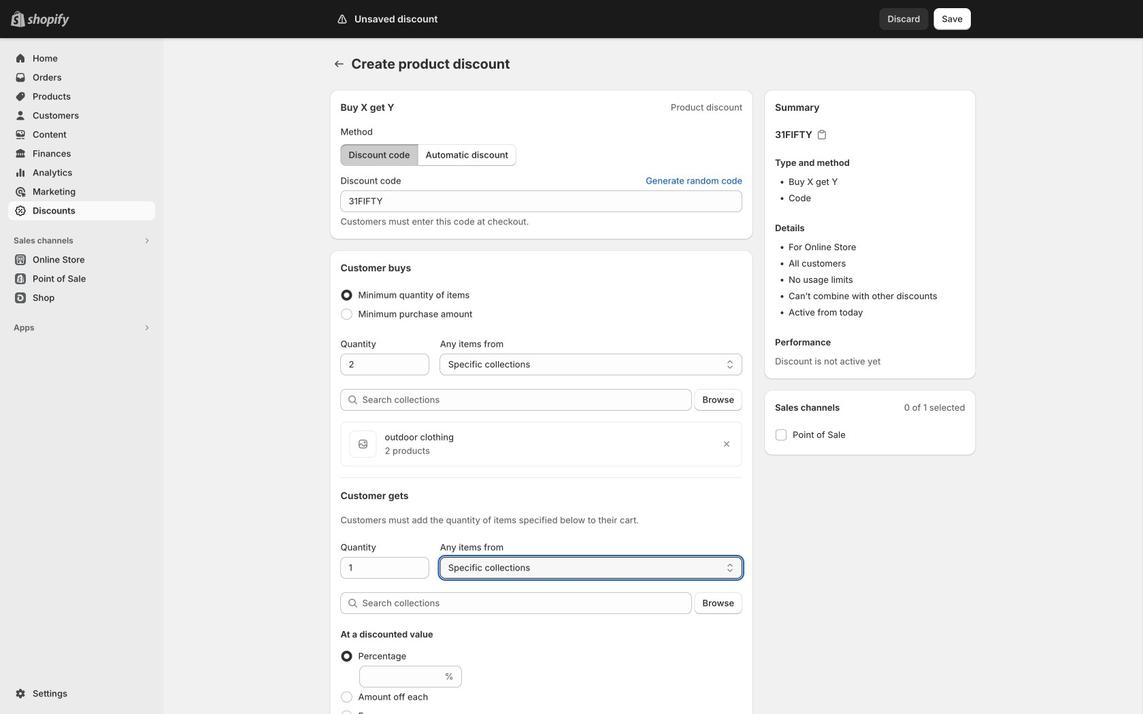 Task type: locate. For each thing, give the bounding box(es) containing it.
None text field
[[341, 191, 743, 212], [341, 354, 429, 376], [341, 557, 429, 579], [360, 666, 442, 688], [341, 191, 743, 212], [341, 354, 429, 376], [341, 557, 429, 579], [360, 666, 442, 688]]

shopify image
[[27, 13, 69, 27]]

Search collections text field
[[362, 389, 692, 411]]



Task type: describe. For each thing, give the bounding box(es) containing it.
Search collections text field
[[362, 593, 692, 615]]



